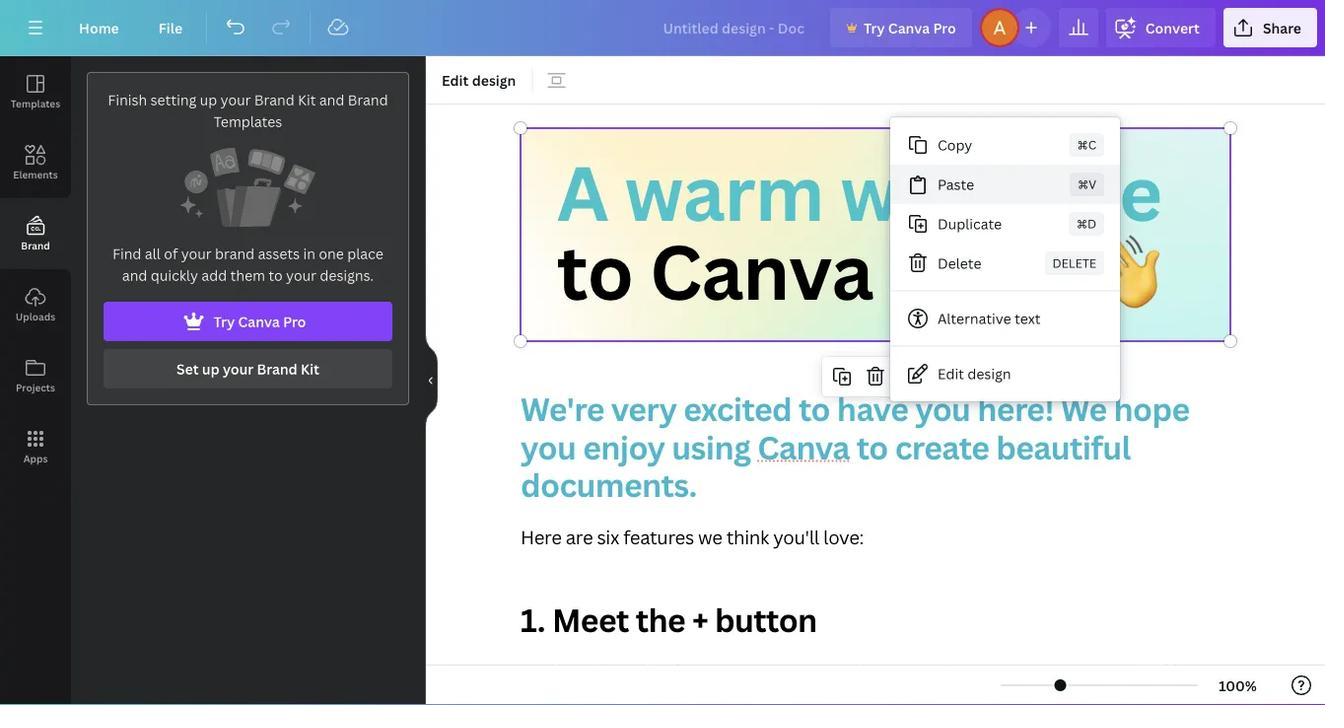 Task type: describe. For each thing, give the bounding box(es) containing it.
delete
[[938, 254, 982, 273]]

none text field containing a warm welcome
[[426, 105, 1326, 705]]

main menu bar
[[0, 0, 1326, 56]]

beautiful
[[997, 426, 1131, 468]]

apps button
[[0, 411, 71, 482]]

alternative text button
[[891, 299, 1121, 338]]

of
[[164, 244, 178, 263]]

hope
[[1114, 388, 1190, 431]]

0 vertical spatial edit design
[[442, 71, 516, 89]]

one
[[319, 244, 344, 263]]

love:
[[824, 524, 864, 550]]

button
[[715, 599, 817, 642]]

documents.
[[521, 463, 697, 506]]

0 horizontal spatial pro
[[283, 312, 306, 331]]

checklists,
[[1122, 658, 1215, 684]]

try for rightmost the try canva pro button
[[864, 18, 885, 37]]

kit inside button
[[301, 360, 320, 378]]

all
[[145, 244, 161, 263]]

your right of
[[181, 244, 212, 263]]

setting
[[151, 90, 197, 109]]

brand inside button
[[21, 239, 50, 252]]

+ for the
[[693, 599, 709, 642]]

delete
[[1053, 255, 1097, 271]]

warm
[[625, 141, 824, 243]]

we're
[[521, 388, 605, 431]]

duplicate
[[938, 215, 1003, 233]]

set up your brand kit
[[177, 360, 320, 378]]

have
[[837, 388, 909, 431]]

assets
[[258, 244, 300, 263]]

Design title text field
[[648, 8, 823, 47]]

100%
[[1220, 676, 1258, 695]]

them
[[231, 266, 265, 285]]

projects
[[16, 381, 55, 394]]

text
[[1015, 309, 1041, 328]]

here
[[521, 524, 562, 550]]

easily
[[819, 658, 870, 684]]

home
[[79, 18, 119, 37]]

and inside button, you can easily add anything to your page - checklists, charts, graphics, and more!
[[671, 684, 705, 705]]

canva inside main menu bar
[[889, 18, 930, 37]]

your inside finish setting up your brand kit and brand templates
[[221, 90, 251, 109]]

we
[[699, 524, 723, 550]]

create
[[895, 426, 990, 468]]

file
[[159, 18, 183, 37]]

here!
[[978, 388, 1054, 431]]

finish
[[108, 90, 147, 109]]

can
[[783, 658, 815, 684]]

button,
[[675, 658, 741, 684]]

you'll
[[774, 524, 820, 550]]

find
[[113, 244, 141, 263]]

quickly
[[151, 266, 198, 285]]

brand
[[215, 244, 255, 263]]

edit inside menu
[[938, 365, 965, 383]]

very
[[611, 388, 677, 431]]

a
[[557, 141, 608, 243]]

elements
[[13, 168, 58, 181]]

we're very excited to have you here! we hope you enjoy using canva to create beautiful documents.
[[521, 388, 1197, 506]]

1. meet the + button
[[521, 599, 817, 642]]

your inside button
[[223, 360, 254, 378]]

with our handy +
[[521, 658, 671, 684]]

graphics,
[[586, 684, 666, 705]]

up inside button
[[202, 360, 220, 378]]

charts,
[[521, 684, 582, 705]]

apps
[[23, 452, 48, 465]]

copy
[[938, 136, 973, 154]]

uploads
[[16, 310, 55, 323]]

design inside menu
[[968, 365, 1012, 383]]

you inside button, you can easily add anything to your page - checklists, charts, graphics, and more!
[[746, 658, 778, 684]]

100% button
[[1207, 670, 1271, 701]]

more!
[[709, 684, 761, 705]]

try canva pro inside main menu bar
[[864, 18, 957, 37]]

brand button
[[0, 198, 71, 269]]

add inside find all of your brand assets in one place and quickly add them to your designs.
[[202, 266, 227, 285]]

a warm welcome
[[557, 141, 1162, 243]]

1.
[[521, 599, 546, 642]]

uploads button
[[0, 269, 71, 340]]

side panel tab list
[[0, 56, 71, 482]]

excited
[[684, 388, 792, 431]]

+ for handy
[[661, 658, 671, 684]]

we
[[1061, 388, 1108, 431]]

⌘v
[[1078, 176, 1097, 192]]

1 vertical spatial edit design button
[[891, 354, 1121, 394]]



Task type: locate. For each thing, give the bounding box(es) containing it.
are
[[566, 524, 593, 550]]

convert button
[[1107, 8, 1216, 47]]

the
[[636, 599, 686, 642]]

templates
[[11, 97, 60, 110], [214, 112, 282, 131]]

0 vertical spatial pro
[[934, 18, 957, 37]]

1 horizontal spatial edit design button
[[891, 354, 1121, 394]]

pro
[[934, 18, 957, 37], [283, 312, 306, 331]]

2 horizontal spatial and
[[671, 684, 705, 705]]

alternative text
[[938, 309, 1041, 328]]

place
[[347, 244, 384, 263]]

1 horizontal spatial +
[[693, 599, 709, 642]]

alternative
[[938, 309, 1012, 328]]

0 horizontal spatial +
[[661, 658, 671, 684]]

edit design inside menu
[[938, 365, 1012, 383]]

0 vertical spatial edit design button
[[434, 64, 524, 96]]

finish setting up your brand kit and brand templates
[[108, 90, 388, 131]]

using
[[672, 426, 751, 468]]

your left page
[[1019, 658, 1059, 684]]

0 vertical spatial +
[[693, 599, 709, 642]]

1 horizontal spatial try
[[864, 18, 885, 37]]

anything
[[913, 658, 991, 684]]

1 vertical spatial kit
[[301, 360, 320, 378]]

1 horizontal spatial pro
[[934, 18, 957, 37]]

pro inside main menu bar
[[934, 18, 957, 37]]

1 vertical spatial templates
[[214, 112, 282, 131]]

menu containing copy
[[891, 117, 1121, 402]]

home link
[[63, 8, 135, 47]]

your inside button, you can easily add anything to your page - checklists, charts, graphics, and more!
[[1019, 658, 1059, 684]]

our
[[566, 658, 597, 684]]

1 vertical spatial and
[[122, 266, 147, 285]]

templates inside finish setting up your brand kit and brand templates
[[214, 112, 282, 131]]

to
[[557, 220, 634, 322], [269, 266, 283, 285], [799, 388, 831, 431], [857, 426, 889, 468], [995, 658, 1014, 684]]

1 vertical spatial up
[[202, 360, 220, 378]]

canva inside the 'we're very excited to have you here! we hope you enjoy using canva to create beautiful documents.'
[[758, 426, 850, 468]]

1 vertical spatial try canva pro
[[214, 312, 306, 331]]

⌘d
[[1077, 216, 1097, 232]]

1 vertical spatial pro
[[283, 312, 306, 331]]

1 horizontal spatial try canva pro
[[864, 18, 957, 37]]

six
[[597, 524, 620, 550]]

0 vertical spatial try canva pro button
[[831, 8, 973, 47]]

kit inside finish setting up your brand kit and brand templates
[[298, 90, 316, 109]]

convert
[[1146, 18, 1201, 37]]

with
[[521, 658, 562, 684]]

add inside button, you can easily add anything to your page - checklists, charts, graphics, and more!
[[875, 658, 909, 684]]

0 vertical spatial and
[[320, 90, 345, 109]]

templates inside button
[[11, 97, 60, 110]]

features
[[624, 524, 694, 550]]

0 horizontal spatial templates
[[11, 97, 60, 110]]

try
[[864, 18, 885, 37], [214, 312, 235, 331]]

0 vertical spatial try
[[864, 18, 885, 37]]

+ right handy
[[661, 658, 671, 684]]

enjoy
[[583, 426, 665, 468]]

you right have on the bottom right of page
[[916, 388, 971, 431]]

button, you can easily add anything to your page - checklists, charts, graphics, and more!
[[521, 658, 1219, 705]]

and inside find all of your brand assets in one place and quickly add them to your designs.
[[122, 266, 147, 285]]

kit
[[298, 90, 316, 109], [301, 360, 320, 378]]

1 horizontal spatial edit design
[[938, 365, 1012, 383]]

0 vertical spatial up
[[200, 90, 217, 109]]

up inside finish setting up your brand kit and brand templates
[[200, 90, 217, 109]]

elements button
[[0, 127, 71, 198]]

set up your brand kit button
[[104, 349, 393, 389]]

0 horizontal spatial you
[[521, 426, 576, 468]]

projects button
[[0, 340, 71, 411]]

to inside find all of your brand assets in one place and quickly add them to your designs.
[[269, 266, 283, 285]]

hide image
[[425, 333, 438, 428]]

2 horizontal spatial you
[[916, 388, 971, 431]]

1 horizontal spatial try canva pro button
[[831, 8, 973, 47]]

👋
[[1086, 220, 1160, 322]]

1 vertical spatial try
[[214, 312, 235, 331]]

0 horizontal spatial try canva pro button
[[104, 302, 393, 341]]

meet
[[552, 599, 629, 642]]

you left enjoy
[[521, 426, 576, 468]]

1 vertical spatial design
[[968, 365, 1012, 383]]

0 horizontal spatial and
[[122, 266, 147, 285]]

None text field
[[426, 105, 1326, 705]]

1 vertical spatial try canva pro button
[[104, 302, 393, 341]]

templates button
[[0, 56, 71, 127]]

0 horizontal spatial edit design button
[[434, 64, 524, 96]]

1 horizontal spatial design
[[968, 365, 1012, 383]]

0 vertical spatial add
[[202, 266, 227, 285]]

0 horizontal spatial try
[[214, 312, 235, 331]]

here are six features we think you'll love:
[[521, 524, 864, 550]]

paste
[[938, 175, 975, 194]]

to canva docs 👋
[[557, 220, 1160, 322]]

try for the leftmost the try canva pro button
[[214, 312, 235, 331]]

1 horizontal spatial templates
[[214, 112, 282, 131]]

menu
[[891, 117, 1121, 402]]

0 vertical spatial design
[[472, 71, 516, 89]]

up right set
[[202, 360, 220, 378]]

share
[[1264, 18, 1302, 37]]

edit design button
[[434, 64, 524, 96], [891, 354, 1121, 394]]

canva
[[889, 18, 930, 37], [650, 220, 874, 322], [238, 312, 280, 331], [758, 426, 850, 468]]

file button
[[143, 8, 198, 47]]

try canva pro
[[864, 18, 957, 37], [214, 312, 306, 331]]

0 vertical spatial kit
[[298, 90, 316, 109]]

edit design
[[442, 71, 516, 89], [938, 365, 1012, 383]]

to inside button, you can easily add anything to your page - checklists, charts, graphics, and more!
[[995, 658, 1014, 684]]

your
[[221, 90, 251, 109], [181, 244, 212, 263], [286, 266, 317, 285], [223, 360, 254, 378], [1019, 658, 1059, 684]]

0 vertical spatial try canva pro
[[864, 18, 957, 37]]

your down in
[[286, 266, 317, 285]]

1 vertical spatial +
[[661, 658, 671, 684]]

design
[[472, 71, 516, 89], [968, 365, 1012, 383]]

edit
[[442, 71, 469, 89], [938, 365, 965, 383]]

brand inside button
[[257, 360, 298, 378]]

try inside main menu bar
[[864, 18, 885, 37]]

0 horizontal spatial design
[[472, 71, 516, 89]]

set
[[177, 360, 199, 378]]

1 horizontal spatial edit
[[938, 365, 965, 383]]

0 vertical spatial templates
[[11, 97, 60, 110]]

up right setting
[[200, 90, 217, 109]]

share button
[[1224, 8, 1318, 47]]

0 vertical spatial edit
[[442, 71, 469, 89]]

+ right the 'the'
[[693, 599, 709, 642]]

0 horizontal spatial try canva pro
[[214, 312, 306, 331]]

your right setting
[[221, 90, 251, 109]]

page
[[1064, 658, 1106, 684]]

brand
[[254, 90, 295, 109], [348, 90, 388, 109], [21, 239, 50, 252], [257, 360, 298, 378]]

1 vertical spatial edit
[[938, 365, 965, 383]]

and inside finish setting up your brand kit and brand templates
[[320, 90, 345, 109]]

0 horizontal spatial edit design
[[442, 71, 516, 89]]

0 horizontal spatial add
[[202, 266, 227, 285]]

find all of your brand assets in one place and quickly add them to your designs.
[[113, 244, 384, 285]]

1 horizontal spatial and
[[320, 90, 345, 109]]

your right set
[[223, 360, 254, 378]]

docs
[[890, 220, 1069, 322]]

⌘c
[[1078, 137, 1097, 153]]

add down brand
[[202, 266, 227, 285]]

0 horizontal spatial edit
[[442, 71, 469, 89]]

handy
[[601, 658, 657, 684]]

you up more! on the right bottom of the page
[[746, 658, 778, 684]]

-
[[1111, 658, 1118, 684]]

in
[[303, 244, 316, 263]]

welcome
[[841, 141, 1162, 243]]

+
[[693, 599, 709, 642], [661, 658, 671, 684]]

try canva pro button
[[831, 8, 973, 47], [104, 302, 393, 341]]

you
[[916, 388, 971, 431], [521, 426, 576, 468], [746, 658, 778, 684]]

1 vertical spatial edit design
[[938, 365, 1012, 383]]

1 vertical spatial add
[[875, 658, 909, 684]]

add right easily
[[875, 658, 909, 684]]

up
[[200, 90, 217, 109], [202, 360, 220, 378]]

1 horizontal spatial you
[[746, 658, 778, 684]]

1 horizontal spatial add
[[875, 658, 909, 684]]

and
[[320, 90, 345, 109], [122, 266, 147, 285], [671, 684, 705, 705]]

designs.
[[320, 266, 374, 285]]

think
[[727, 524, 770, 550]]

2 vertical spatial and
[[671, 684, 705, 705]]



Task type: vqa. For each thing, say whether or not it's contained in the screenshot.
images.
no



